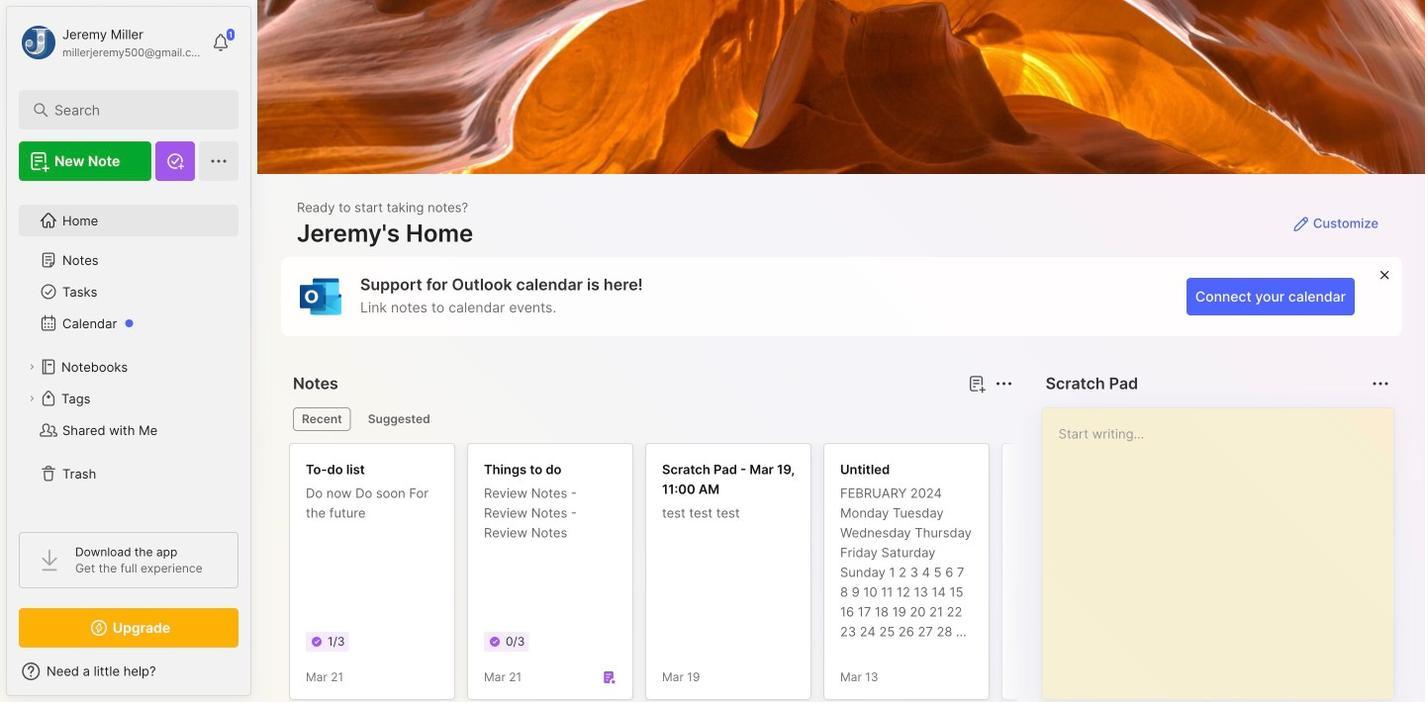 Task type: describe. For each thing, give the bounding box(es) containing it.
Search text field
[[54, 101, 212, 120]]

WHAT'S NEW field
[[7, 656, 250, 688]]

Start writing… text field
[[1059, 409, 1392, 684]]



Task type: locate. For each thing, give the bounding box(es) containing it.
1 horizontal spatial tab
[[359, 408, 439, 431]]

row group
[[289, 443, 1425, 703]]

expand notebooks image
[[26, 361, 38, 373]]

Account field
[[19, 23, 202, 62]]

0 horizontal spatial tab
[[293, 408, 351, 431]]

None search field
[[54, 98, 212, 122]]

tab
[[293, 408, 351, 431], [359, 408, 439, 431]]

1 tab from the left
[[293, 408, 351, 431]]

tab list
[[293, 408, 1010, 431]]

none search field inside main element
[[54, 98, 212, 122]]

expand tags image
[[26, 393, 38, 405]]

click to collapse image
[[250, 666, 265, 690]]

main element
[[0, 0, 257, 703]]

tree
[[7, 193, 250, 515]]

tree inside main element
[[7, 193, 250, 515]]

2 tab from the left
[[359, 408, 439, 431]]



Task type: vqa. For each thing, say whether or not it's contained in the screenshot.
Select36 checkbox
no



